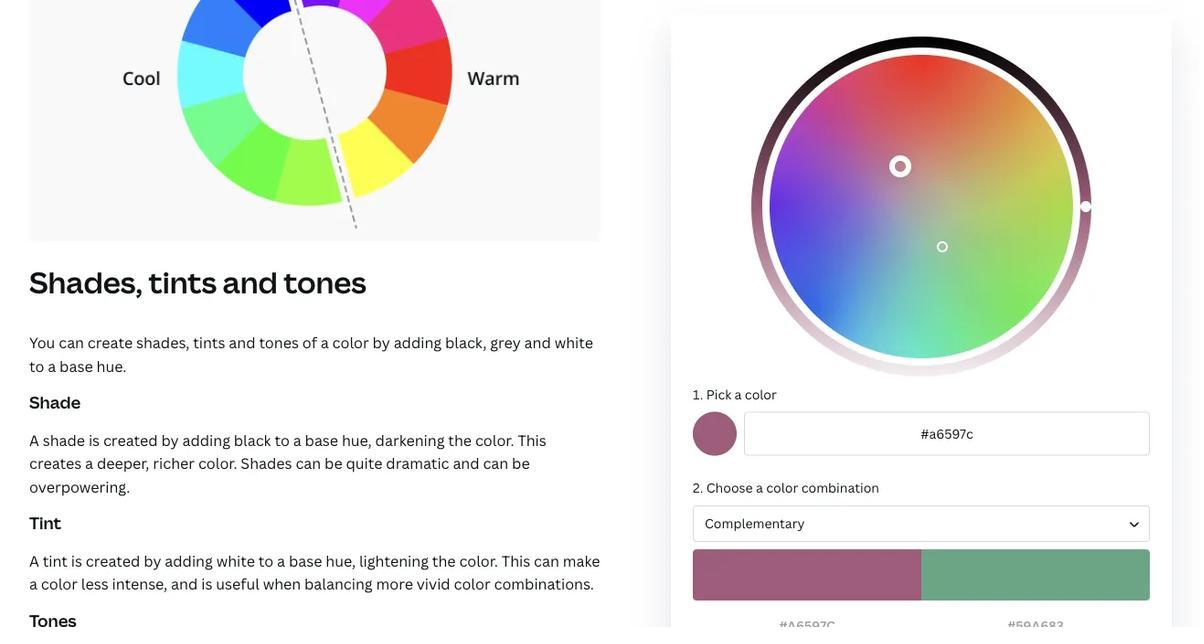 Task type: describe. For each thing, give the bounding box(es) containing it.
quite
[[346, 454, 383, 473]]

a right of
[[321, 333, 329, 352]]

1. pick a color
[[693, 386, 777, 403]]

lightening
[[359, 551, 429, 571]]

can inside you can create shades, tints and tones of a color by adding black, grey and white to a base hue.
[[59, 333, 84, 352]]

shades, tints and tones
[[29, 263, 367, 302]]

tint
[[43, 551, 68, 571]]

shades,
[[29, 263, 143, 302]]

2 vertical spatial is
[[201, 575, 213, 594]]

shades,
[[136, 333, 190, 352]]

to for black
[[275, 430, 290, 450]]

adding inside you can create shades, tints and tones of a color by adding black, grey and white to a base hue.
[[394, 333, 442, 352]]

1 be from the left
[[325, 454, 343, 473]]

by inside you can create shades, tints and tones of a color by adding black, grey and white to a base hue.
[[373, 333, 390, 352]]

hue, for darkening
[[342, 430, 372, 450]]

color. for dramatic
[[476, 430, 514, 450]]

a right black
[[293, 430, 302, 450]]

creates
[[29, 454, 82, 473]]

a up when
[[277, 551, 285, 571]]

and inside a tint is created by adding white to a base hue, lightening the color. this can make a color less intense, and is useful when balancing more vivid color combinations.
[[171, 575, 198, 594]]

a for a tint is created by adding white to a base hue, lightening the color. this can make a color less intense, and is useful when balancing more vivid color combinations.
[[29, 551, 39, 571]]

2 be from the left
[[512, 454, 530, 473]]

this for vivid
[[502, 551, 531, 571]]

a for a shade is created by adding black to a base hue, darkening the color. this creates a deeper, richer color. shades can be quite dramatic and can be overpowering.
[[29, 430, 39, 450]]

created for color
[[86, 551, 140, 571]]

hue, for lightening
[[326, 551, 356, 571]]

the for darkening
[[448, 430, 472, 450]]

black
[[234, 430, 271, 450]]

can inside a tint is created by adding white to a base hue, lightening the color. this can make a color less intense, and is useful when balancing more vivid color combinations.
[[534, 551, 560, 571]]

created for richer
[[103, 430, 158, 450]]

adding for useful
[[165, 551, 213, 571]]

by for useful
[[144, 551, 161, 571]]

more
[[376, 575, 413, 594]]

color right pick
[[745, 386, 777, 403]]

0 vertical spatial tints
[[149, 263, 217, 302]]

less
[[81, 575, 109, 594]]

deeper,
[[97, 454, 150, 473]]

to for white
[[259, 551, 274, 571]]

of
[[303, 333, 317, 352]]

1 vertical spatial color.
[[198, 454, 237, 473]]

choose
[[707, 479, 753, 497]]

grey
[[490, 333, 521, 352]]

2.
[[693, 479, 704, 497]]

this for be
[[518, 430, 547, 450]]

a right pick
[[735, 386, 742, 403]]

base inside you can create shades, tints and tones of a color by adding black, grey and white to a base hue.
[[60, 356, 93, 376]]

dramatic
[[386, 454, 450, 473]]

a up overpowering. at left bottom
[[85, 454, 93, 473]]

a down you
[[48, 356, 56, 376]]

color down 'tint'
[[41, 575, 78, 594]]



Task type: locate. For each thing, give the bounding box(es) containing it.
color. up combinations.
[[459, 551, 498, 571]]

0 vertical spatial the
[[448, 430, 472, 450]]

tints right shades, on the left of page
[[193, 333, 225, 352]]

warm and cool colors image
[[29, 0, 601, 241]]

1 vertical spatial to
[[275, 430, 290, 450]]

0 vertical spatial tones
[[284, 263, 367, 302]]

tones inside you can create shades, tints and tones of a color by adding black, grey and white to a base hue.
[[259, 333, 299, 352]]

2 horizontal spatial to
[[275, 430, 290, 450]]

overpowering.
[[29, 477, 130, 497]]

base for white
[[289, 551, 322, 571]]

balancing
[[305, 575, 373, 594]]

1 vertical spatial a
[[29, 551, 39, 571]]

by inside a tint is created by adding white to a base hue, lightening the color. this can make a color less intense, and is useful when balancing more vivid color combinations.
[[144, 551, 161, 571]]

shades
[[241, 454, 292, 473]]

a
[[29, 430, 39, 450], [29, 551, 39, 571]]

0 horizontal spatial is
[[71, 551, 82, 571]]

base inside a shade is created by adding black to a base hue, darkening the color. this creates a deeper, richer color. shades can be quite dramatic and can be overpowering.
[[305, 430, 338, 450]]

color. right darkening
[[476, 430, 514, 450]]

1 horizontal spatial white
[[555, 333, 594, 352]]

create
[[88, 333, 133, 352]]

the up dramatic
[[448, 430, 472, 450]]

a
[[321, 333, 329, 352], [48, 356, 56, 376], [735, 386, 742, 403], [293, 430, 302, 450], [85, 454, 93, 473], [756, 479, 764, 497], [277, 551, 285, 571], [29, 575, 37, 594]]

by for quite
[[161, 430, 179, 450]]

color
[[333, 333, 369, 352], [745, 386, 777, 403], [767, 479, 799, 497], [41, 575, 78, 594], [454, 575, 491, 594]]

0 vertical spatial to
[[29, 356, 44, 376]]

a left the less
[[29, 575, 37, 594]]

2 vertical spatial color.
[[459, 551, 498, 571]]

adding for quite
[[182, 430, 230, 450]]

0 vertical spatial white
[[555, 333, 594, 352]]

a left shade
[[29, 430, 39, 450]]

by right of
[[373, 333, 390, 352]]

1 vertical spatial white
[[216, 551, 255, 571]]

color. for when
[[459, 551, 498, 571]]

white inside a tint is created by adding white to a base hue, lightening the color. this can make a color less intense, and is useful when balancing more vivid color combinations.
[[216, 551, 255, 571]]

and
[[223, 263, 278, 302], [229, 333, 256, 352], [525, 333, 551, 352], [453, 454, 480, 473], [171, 575, 198, 594]]

pick
[[707, 386, 732, 403]]

is right 'tint'
[[71, 551, 82, 571]]

tints
[[149, 263, 217, 302], [193, 333, 225, 352]]

vivid
[[417, 575, 451, 594]]

2. choose a color combination
[[693, 479, 880, 497]]

a inside a shade is created by adding black to a base hue, darkening the color. this creates a deeper, richer color. shades can be quite dramatic and can be overpowering.
[[29, 430, 39, 450]]

a inside a tint is created by adding white to a base hue, lightening the color. this can make a color less intense, and is useful when balancing more vivid color combinations.
[[29, 551, 39, 571]]

2 a from the top
[[29, 551, 39, 571]]

richer
[[153, 454, 195, 473]]

base inside a tint is created by adding white to a base hue, lightening the color. this can make a color less intense, and is useful when balancing more vivid color combinations.
[[289, 551, 322, 571]]

white right the "grey"
[[555, 333, 594, 352]]

tint
[[29, 512, 61, 535]]

can
[[59, 333, 84, 352], [296, 454, 321, 473], [483, 454, 509, 473], [534, 551, 560, 571]]

by
[[373, 333, 390, 352], [161, 430, 179, 450], [144, 551, 161, 571]]

created
[[103, 430, 158, 450], [86, 551, 140, 571]]

color up complementary
[[767, 479, 799, 497]]

when
[[263, 575, 301, 594]]

the up vivid
[[432, 551, 456, 571]]

2 vertical spatial base
[[289, 551, 322, 571]]

hue, inside a tint is created by adding white to a base hue, lightening the color. this can make a color less intense, and is useful when balancing more vivid color combinations.
[[326, 551, 356, 571]]

1 vertical spatial by
[[161, 430, 179, 450]]

color inside you can create shades, tints and tones of a color by adding black, grey and white to a base hue.
[[333, 333, 369, 352]]

the inside a tint is created by adding white to a base hue, lightening the color. this can make a color less intense, and is useful when balancing more vivid color combinations.
[[432, 551, 456, 571]]

0 vertical spatial by
[[373, 333, 390, 352]]

white up useful
[[216, 551, 255, 571]]

tones left of
[[259, 333, 299, 352]]

0 vertical spatial color.
[[476, 430, 514, 450]]

1 vertical spatial hue,
[[326, 551, 356, 571]]

the for lightening
[[432, 551, 456, 571]]

0 vertical spatial this
[[518, 430, 547, 450]]

0 vertical spatial base
[[60, 356, 93, 376]]

adding up the richer
[[182, 430, 230, 450]]

make
[[563, 551, 600, 571]]

combinations.
[[494, 575, 594, 594]]

2 vertical spatial by
[[144, 551, 161, 571]]

is
[[89, 430, 100, 450], [71, 551, 82, 571], [201, 575, 213, 594]]

the
[[448, 430, 472, 450], [432, 551, 456, 571]]

adding inside a tint is created by adding white to a base hue, lightening the color. this can make a color less intense, and is useful when balancing more vivid color combinations.
[[165, 551, 213, 571]]

can right shades
[[296, 454, 321, 473]]

is inside a shade is created by adding black to a base hue, darkening the color. this creates a deeper, richer color. shades can be quite dramatic and can be overpowering.
[[89, 430, 100, 450]]

2 vertical spatial to
[[259, 551, 274, 571]]

a shade is created by adding black to a base hue, darkening the color. this creates a deeper, richer color. shades can be quite dramatic and can be overpowering.
[[29, 430, 547, 497]]

this inside a shade is created by adding black to a base hue, darkening the color. this creates a deeper, richer color. shades can be quite dramatic and can be overpowering.
[[518, 430, 547, 450]]

base right black
[[305, 430, 338, 450]]

base left hue.
[[60, 356, 93, 376]]

1 vertical spatial is
[[71, 551, 82, 571]]

tints up shades, on the left of page
[[149, 263, 217, 302]]

combination
[[802, 479, 880, 497]]

intense,
[[112, 575, 168, 594]]

to inside a tint is created by adding white to a base hue, lightening the color. this can make a color less intense, and is useful when balancing more vivid color combinations.
[[259, 551, 274, 571]]

you can create shades, tints and tones of a color by adding black, grey and white to a base hue.
[[29, 333, 594, 376]]

1 vertical spatial adding
[[182, 430, 230, 450]]

created inside a tint is created by adding white to a base hue, lightening the color. this can make a color less intense, and is useful when balancing more vivid color combinations.
[[86, 551, 140, 571]]

1.
[[693, 386, 704, 403]]

hue.
[[96, 356, 126, 376]]

base
[[60, 356, 93, 376], [305, 430, 338, 450], [289, 551, 322, 571]]

2 horizontal spatial is
[[201, 575, 213, 594]]

1 vertical spatial created
[[86, 551, 140, 571]]

1 a from the top
[[29, 430, 39, 450]]

0 horizontal spatial to
[[29, 356, 44, 376]]

black,
[[445, 333, 487, 352]]

tones
[[284, 263, 367, 302], [259, 333, 299, 352]]

color right vivid
[[454, 575, 491, 594]]

adding left black, on the left bottom of page
[[394, 333, 442, 352]]

created inside a shade is created by adding black to a base hue, darkening the color. this creates a deeper, richer color. shades can be quite dramatic and can be overpowering.
[[103, 430, 158, 450]]

to up when
[[259, 551, 274, 571]]

base up when
[[289, 551, 322, 571]]

None text field
[[744, 412, 1151, 456]]

to inside you can create shades, tints and tones of a color by adding black, grey and white to a base hue.
[[29, 356, 44, 376]]

1 vertical spatial base
[[305, 430, 338, 450]]

shade
[[29, 391, 81, 414]]

by up intense,
[[144, 551, 161, 571]]

complementary button
[[693, 506, 1151, 542]]

adding up intense,
[[165, 551, 213, 571]]

0 horizontal spatial white
[[216, 551, 255, 571]]

tints inside you can create shades, tints and tones of a color by adding black, grey and white to a base hue.
[[193, 333, 225, 352]]

created up deeper,
[[103, 430, 158, 450]]

1 vertical spatial this
[[502, 551, 531, 571]]

2 vertical spatial adding
[[165, 551, 213, 571]]

1 horizontal spatial is
[[89, 430, 100, 450]]

to down you
[[29, 356, 44, 376]]

tones up of
[[284, 263, 367, 302]]

hue, up quite
[[342, 430, 372, 450]]

adding inside a shade is created by adding black to a base hue, darkening the color. this creates a deeper, richer color. shades can be quite dramatic and can be overpowering.
[[182, 430, 230, 450]]

useful
[[216, 575, 260, 594]]

complementary
[[705, 515, 805, 532]]

this
[[518, 430, 547, 450], [502, 551, 531, 571]]

a right choose
[[756, 479, 764, 497]]

0 vertical spatial adding
[[394, 333, 442, 352]]

is for shade
[[89, 430, 100, 450]]

0 vertical spatial is
[[89, 430, 100, 450]]

hue, up balancing
[[326, 551, 356, 571]]

a left 'tint'
[[29, 551, 39, 571]]

this inside a tint is created by adding white to a base hue, lightening the color. this can make a color less intense, and is useful when balancing more vivid color combinations.
[[502, 551, 531, 571]]

be
[[325, 454, 343, 473], [512, 454, 530, 473]]

can right dramatic
[[483, 454, 509, 473]]

adding
[[394, 333, 442, 352], [182, 430, 230, 450], [165, 551, 213, 571]]

created up the less
[[86, 551, 140, 571]]

1 vertical spatial tints
[[193, 333, 225, 352]]

white inside you can create shades, tints and tones of a color by adding black, grey and white to a base hue.
[[555, 333, 594, 352]]

to up shades
[[275, 430, 290, 450]]

1 horizontal spatial be
[[512, 454, 530, 473]]

hue,
[[342, 430, 372, 450], [326, 551, 356, 571]]

0 vertical spatial hue,
[[342, 430, 372, 450]]

is left useful
[[201, 575, 213, 594]]

a tint is created by adding white to a base hue, lightening the color. this can make a color less intense, and is useful when balancing more vivid color combinations.
[[29, 551, 600, 594]]

color.
[[476, 430, 514, 450], [198, 454, 237, 473], [459, 551, 498, 571]]

color. inside a tint is created by adding white to a base hue, lightening the color. this can make a color less intense, and is useful when balancing more vivid color combinations.
[[459, 551, 498, 571]]

is for tint
[[71, 551, 82, 571]]

the inside a shade is created by adding black to a base hue, darkening the color. this creates a deeper, richer color. shades can be quite dramatic and can be overpowering.
[[448, 430, 472, 450]]

base for black
[[305, 430, 338, 450]]

1 vertical spatial the
[[432, 551, 456, 571]]

is right shade
[[89, 430, 100, 450]]

can up combinations.
[[534, 551, 560, 571]]

slider
[[752, 37, 1092, 377]]

shade
[[43, 430, 85, 450]]

1 horizontal spatial to
[[259, 551, 274, 571]]

0 horizontal spatial be
[[325, 454, 343, 473]]

color. down black
[[198, 454, 237, 473]]

0 vertical spatial created
[[103, 430, 158, 450]]

to inside a shade is created by adding black to a base hue, darkening the color. this creates a deeper, richer color. shades can be quite dramatic and can be overpowering.
[[275, 430, 290, 450]]

you
[[29, 333, 55, 352]]

by inside a shade is created by adding black to a base hue, darkening the color. this creates a deeper, richer color. shades can be quite dramatic and can be overpowering.
[[161, 430, 179, 450]]

can right you
[[59, 333, 84, 352]]

darkening
[[376, 430, 445, 450]]

white
[[555, 333, 594, 352], [216, 551, 255, 571]]

1 vertical spatial tones
[[259, 333, 299, 352]]

0 vertical spatial a
[[29, 430, 39, 450]]

color right of
[[333, 333, 369, 352]]

hue, inside a shade is created by adding black to a base hue, darkening the color. this creates a deeper, richer color. shades can be quite dramatic and can be overpowering.
[[342, 430, 372, 450]]

and inside a shade is created by adding black to a base hue, darkening the color. this creates a deeper, richer color. shades can be quite dramatic and can be overpowering.
[[453, 454, 480, 473]]

by up the richer
[[161, 430, 179, 450]]

to
[[29, 356, 44, 376], [275, 430, 290, 450], [259, 551, 274, 571]]



Task type: vqa. For each thing, say whether or not it's contained in the screenshot.
THE associated with lightening
yes



